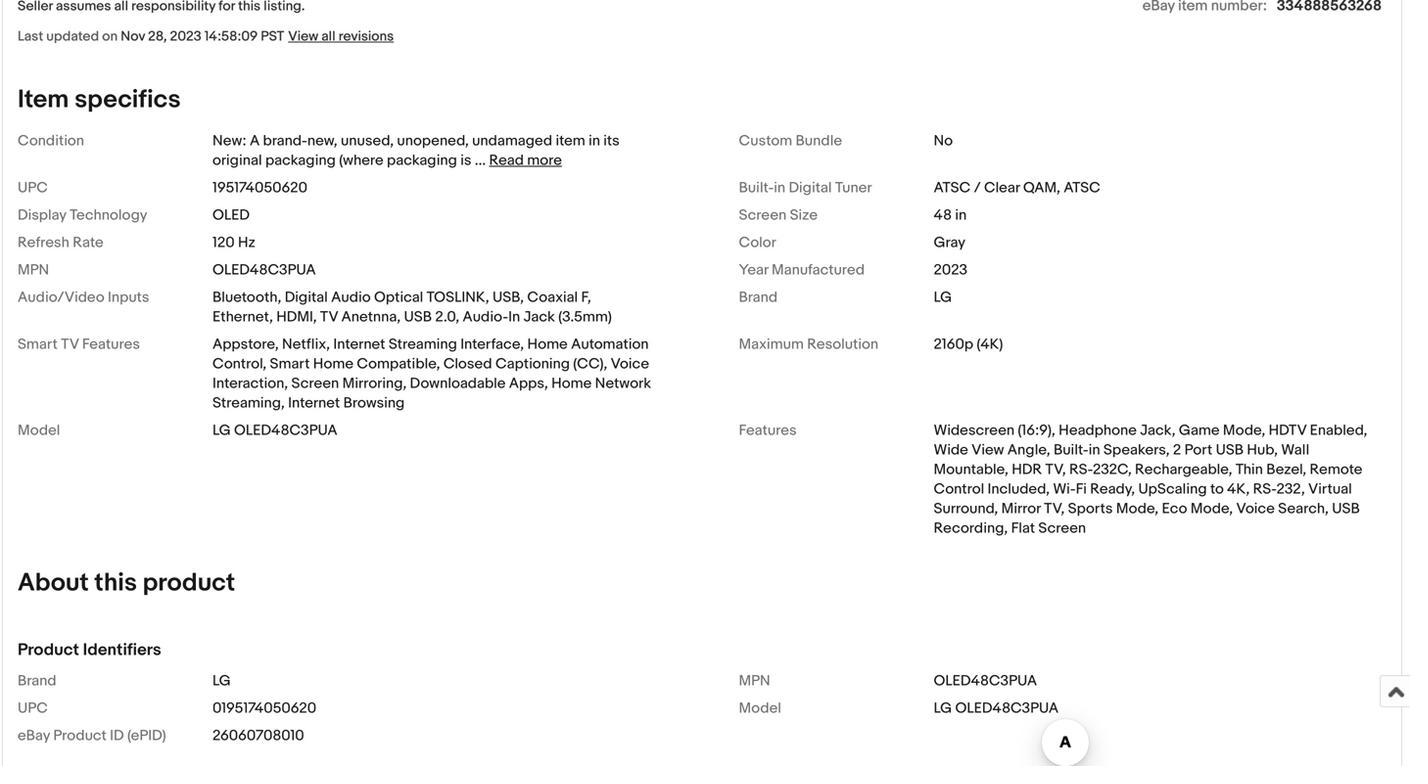 Task type: vqa. For each thing, say whether or not it's contained in the screenshot.
1.4k
no



Task type: describe. For each thing, give the bounding box(es) containing it.
view inside widescreen (16:9), headphone jack, game mode, hdtv enabled, wide view angle, built-in speakers, 2 port usb hub, wall mountable, hdr tv, rs-232c, rechargeable, thin bezel, remote control included, wi-fi ready, upscaling to 4k, rs-232, virtual surround, mirror tv, sports mode, eco mode, voice search, usb recording, flat screen
[[972, 442, 1004, 459]]

1 vertical spatial 2023
[[934, 261, 968, 279]]

game
[[1179, 422, 1220, 440]]

streaming,
[[213, 395, 285, 412]]

closed
[[443, 355, 492, 373]]

updated
[[46, 28, 99, 45]]

compatible,
[[357, 355, 440, 373]]

14:58:09
[[205, 28, 258, 45]]

read
[[489, 152, 524, 169]]

its
[[604, 132, 620, 150]]

120
[[213, 234, 235, 252]]

f,
[[581, 289, 591, 306]]

ready,
[[1090, 481, 1135, 498]]

last updated on nov 28, 2023 14:58:09 pst view all revisions
[[18, 28, 394, 45]]

28,
[[148, 28, 167, 45]]

voice inside appstore, netflix, internet streaming interface, home automation control, smart home compatible, closed captioning (cc), voice interaction, screen mirroring, downloadable apps, home network streaming, internet browsing
[[611, 355, 649, 373]]

mode, up hub, at the bottom right
[[1223, 422, 1266, 440]]

specifics
[[75, 85, 181, 115]]

bluetooth, digital audio optical toslink, usb, coaxial f, ethernet, hdmi, tv anetnna, usb 2.0, audio-in jack (3.5mm)
[[213, 289, 612, 326]]

1 vertical spatial usb
[[1216, 442, 1244, 459]]

maximum resolution
[[739, 336, 879, 353]]

port
[[1185, 442, 1213, 459]]

1 vertical spatial rs-
[[1253, 481, 1277, 498]]

2.0,
[[435, 308, 459, 326]]

is
[[461, 152, 472, 169]]

interaction,
[[213, 375, 288, 393]]

0 horizontal spatial smart
[[18, 336, 58, 353]]

read more button
[[489, 152, 562, 169]]

in
[[508, 308, 520, 326]]

mirror
[[1002, 500, 1041, 518]]

ethernet,
[[213, 308, 273, 326]]

screen inside appstore, netflix, internet streaming interface, home automation control, smart home compatible, closed captioning (cc), voice interaction, screen mirroring, downloadable apps, home network streaming, internet browsing
[[291, 375, 339, 393]]

downloadable
[[410, 375, 506, 393]]

optical
[[374, 289, 423, 306]]

item
[[18, 85, 69, 115]]

brand-
[[263, 132, 307, 150]]

1 atsc from the left
[[934, 179, 971, 197]]

about
[[18, 568, 89, 599]]

1 vertical spatial model
[[739, 700, 781, 718]]

resolution
[[807, 336, 879, 353]]

revisions
[[339, 28, 394, 45]]

apps,
[[509, 375, 548, 393]]

oled
[[213, 207, 250, 224]]

1 horizontal spatial screen
[[739, 207, 787, 224]]

pst
[[261, 28, 284, 45]]

inputs
[[108, 289, 149, 306]]

automation
[[571, 336, 649, 353]]

more
[[527, 152, 562, 169]]

ebay product id (epid)
[[18, 728, 166, 745]]

0 horizontal spatial lg oled48c3pua
[[213, 422, 337, 440]]

1 vertical spatial internet
[[288, 395, 340, 412]]

mountable,
[[934, 461, 1009, 479]]

2160p (4k)
[[934, 336, 1003, 353]]

digital inside bluetooth, digital audio optical toslink, usb, coaxial f, ethernet, hdmi, tv anetnna, usb 2.0, audio-in jack (3.5mm)
[[285, 289, 328, 306]]

screen inside widescreen (16:9), headphone jack, game mode, hdtv enabled, wide view angle, built-in speakers, 2 port usb hub, wall mountable, hdr tv, rs-232c, rechargeable, thin bezel, remote control included, wi-fi ready, upscaling to 4k, rs-232, virtual surround, mirror tv, sports mode, eco mode, voice search, usb recording, flat screen
[[1039, 520, 1086, 538]]

original
[[213, 152, 262, 169]]

in inside widescreen (16:9), headphone jack, game mode, hdtv enabled, wide view angle, built-in speakers, 2 port usb hub, wall mountable, hdr tv, rs-232c, rechargeable, thin bezel, remote control included, wi-fi ready, upscaling to 4k, rs-232, virtual surround, mirror tv, sports mode, eco mode, voice search, usb recording, flat screen
[[1089, 442, 1100, 459]]

refresh rate
[[18, 234, 103, 252]]

in up screen size
[[774, 179, 786, 197]]

0 vertical spatial model
[[18, 422, 60, 440]]

hz
[[238, 234, 255, 252]]

hdtv
[[1269, 422, 1307, 440]]

0 vertical spatial view
[[288, 28, 318, 45]]

control
[[934, 481, 985, 498]]

all
[[321, 28, 336, 45]]

audio
[[331, 289, 371, 306]]

0 horizontal spatial features
[[82, 336, 140, 353]]

interface,
[[461, 336, 524, 353]]

item
[[556, 132, 585, 150]]

custom
[[739, 132, 792, 150]]

toslink,
[[427, 289, 489, 306]]

nov
[[121, 28, 145, 45]]

technology
[[70, 207, 147, 224]]

widescreen (16:9), headphone jack, game mode, hdtv enabled, wide view angle, built-in speakers, 2 port usb hub, wall mountable, hdr tv, rs-232c, rechargeable, thin bezel, remote control included, wi-fi ready, upscaling to 4k, rs-232, virtual surround, mirror tv, sports mode, eco mode, voice search, usb recording, flat screen
[[934, 422, 1368, 538]]

0 horizontal spatial brand
[[18, 673, 56, 691]]

195174050620
[[213, 179, 308, 197]]

included,
[[988, 481, 1050, 498]]

upc for product identifiers
[[18, 700, 48, 718]]

...
[[475, 152, 486, 169]]

26060708010
[[213, 728, 304, 745]]

streaming
[[389, 336, 457, 353]]

sports
[[1068, 500, 1113, 518]]

voice inside widescreen (16:9), headphone jack, game mode, hdtv enabled, wide view angle, built-in speakers, 2 port usb hub, wall mountable, hdr tv, rs-232c, rechargeable, thin bezel, remote control included, wi-fi ready, upscaling to 4k, rs-232, virtual surround, mirror tv, sports mode, eco mode, voice search, usb recording, flat screen
[[1237, 500, 1275, 518]]

flat
[[1011, 520, 1035, 538]]

0 vertical spatial mpn
[[18, 261, 49, 279]]

1 packaging from the left
[[265, 152, 336, 169]]

manufactured
[[772, 261, 865, 279]]

network
[[595, 375, 651, 393]]

in inside new: a brand-new, unused, unopened, undamaged item in its original packaging (where packaging is ...
[[589, 132, 600, 150]]

audio/video
[[18, 289, 104, 306]]

0 vertical spatial home
[[527, 336, 568, 353]]

2 vertical spatial usb
[[1332, 500, 1360, 518]]

(3.5mm)
[[558, 308, 612, 326]]

1 horizontal spatial brand
[[739, 289, 778, 306]]

size
[[790, 207, 818, 224]]

0 vertical spatial internet
[[333, 336, 385, 353]]

speakers,
[[1104, 442, 1170, 459]]

0 horizontal spatial built-
[[739, 179, 774, 197]]

jack,
[[1140, 422, 1176, 440]]

condition
[[18, 132, 84, 150]]

upscaling
[[1139, 481, 1207, 498]]



Task type: locate. For each thing, give the bounding box(es) containing it.
usb down "virtual"
[[1332, 500, 1360, 518]]

232,
[[1277, 481, 1305, 498]]

mirroring,
[[342, 375, 407, 393]]

built- inside widescreen (16:9), headphone jack, game mode, hdtv enabled, wide view angle, built-in speakers, 2 port usb hub, wall mountable, hdr tv, rs-232c, rechargeable, thin bezel, remote control included, wi-fi ready, upscaling to 4k, rs-232, virtual surround, mirror tv, sports mode, eco mode, voice search, usb recording, flat screen
[[1054, 442, 1089, 459]]

2 vertical spatial screen
[[1039, 520, 1086, 538]]

home up 'captioning'
[[527, 336, 568, 353]]

in down headphone
[[1089, 442, 1100, 459]]

product down about
[[18, 640, 79, 661]]

0 vertical spatial brand
[[739, 289, 778, 306]]

0 horizontal spatial tv
[[61, 336, 79, 353]]

this
[[94, 568, 137, 599]]

1 horizontal spatial digital
[[789, 179, 832, 197]]

1 horizontal spatial rs-
[[1253, 481, 1277, 498]]

screen down netflix,
[[291, 375, 339, 393]]

view
[[288, 28, 318, 45], [972, 442, 1004, 459]]

0 horizontal spatial screen
[[291, 375, 339, 393]]

0 vertical spatial tv
[[320, 308, 338, 326]]

usb up thin
[[1216, 442, 1244, 459]]

0 horizontal spatial digital
[[285, 289, 328, 306]]

features down the maximum
[[739, 422, 797, 440]]

1 vertical spatial home
[[313, 355, 354, 373]]

browsing
[[343, 395, 405, 412]]

netflix,
[[282, 336, 330, 353]]

built-
[[739, 179, 774, 197], [1054, 442, 1089, 459]]

1 horizontal spatial packaging
[[387, 152, 457, 169]]

new: a brand-new, unused, unopened, undamaged item in its original packaging (where packaging is ...
[[213, 132, 620, 169]]

smart down netflix,
[[270, 355, 310, 373]]

rs-
[[1070, 461, 1093, 479], [1253, 481, 1277, 498]]

0 vertical spatial product
[[18, 640, 79, 661]]

home down netflix,
[[313, 355, 354, 373]]

1 vertical spatial upc
[[18, 700, 48, 718]]

thin
[[1236, 461, 1263, 479]]

0 horizontal spatial usb
[[404, 308, 432, 326]]

(cc),
[[573, 355, 608, 373]]

appstore,
[[213, 336, 279, 353]]

0 vertical spatial lg oled48c3pua
[[213, 422, 337, 440]]

usb down 'optical' on the left top of page
[[404, 308, 432, 326]]

1 vertical spatial mpn
[[739, 673, 770, 691]]

1 horizontal spatial features
[[739, 422, 797, 440]]

id
[[110, 728, 124, 745]]

0 horizontal spatial model
[[18, 422, 60, 440]]

(epid)
[[127, 728, 166, 745]]

read more
[[489, 152, 562, 169]]

rechargeable,
[[1135, 461, 1233, 479]]

tv, up wi-
[[1046, 461, 1066, 479]]

home
[[527, 336, 568, 353], [313, 355, 354, 373], [551, 375, 592, 393]]

color
[[739, 234, 777, 252]]

(4k)
[[977, 336, 1003, 353]]

2 packaging from the left
[[387, 152, 457, 169]]

bundle
[[796, 132, 842, 150]]

maximum
[[739, 336, 804, 353]]

0 vertical spatial upc
[[18, 179, 48, 197]]

upc up ebay
[[18, 700, 48, 718]]

mode, down ready, in the bottom of the page
[[1116, 500, 1159, 518]]

tuner
[[835, 179, 872, 197]]

remote
[[1310, 461, 1363, 479]]

usb
[[404, 308, 432, 326], [1216, 442, 1244, 459], [1332, 500, 1360, 518]]

2160p
[[934, 336, 974, 353]]

tv, down wi-
[[1044, 500, 1065, 518]]

packaging down brand-
[[265, 152, 336, 169]]

usb inside bluetooth, digital audio optical toslink, usb, coaxial f, ethernet, hdmi, tv anetnna, usb 2.0, audio-in jack (3.5mm)
[[404, 308, 432, 326]]

hdr
[[1012, 461, 1042, 479]]

1 horizontal spatial usb
[[1216, 442, 1244, 459]]

coaxial
[[527, 289, 578, 306]]

packaging down unopened, on the left top of the page
[[387, 152, 457, 169]]

identifiers
[[83, 640, 161, 661]]

1 horizontal spatial built-
[[1054, 442, 1089, 459]]

2 horizontal spatial usb
[[1332, 500, 1360, 518]]

1 vertical spatial product
[[53, 728, 107, 745]]

0 vertical spatial smart
[[18, 336, 58, 353]]

0 vertical spatial features
[[82, 336, 140, 353]]

1 vertical spatial lg oled48c3pua
[[934, 700, 1059, 718]]

clear
[[984, 179, 1020, 197]]

0 vertical spatial rs-
[[1070, 461, 1093, 479]]

1 vertical spatial tv,
[[1044, 500, 1065, 518]]

undamaged
[[472, 132, 552, 150]]

qam,
[[1023, 179, 1061, 197]]

brand down year
[[739, 289, 778, 306]]

2 vertical spatial home
[[551, 375, 592, 393]]

angle,
[[1008, 442, 1051, 459]]

atsc left /
[[934, 179, 971, 197]]

0 vertical spatial tv,
[[1046, 461, 1066, 479]]

1 upc from the top
[[18, 179, 48, 197]]

view down widescreen
[[972, 442, 1004, 459]]

1 horizontal spatial atsc
[[1064, 179, 1101, 197]]

mode, down to
[[1191, 500, 1233, 518]]

in right 48
[[955, 207, 967, 224]]

hub,
[[1247, 442, 1278, 459]]

virtual
[[1309, 481, 1352, 498]]

item specifics
[[18, 85, 181, 115]]

lg
[[934, 289, 952, 306], [213, 422, 231, 440], [213, 673, 231, 691], [934, 700, 952, 718]]

1 vertical spatial features
[[739, 422, 797, 440]]

bluetooth,
[[213, 289, 281, 306]]

0 vertical spatial built-
[[739, 179, 774, 197]]

1 horizontal spatial mpn
[[739, 673, 770, 691]]

1 vertical spatial smart
[[270, 355, 310, 373]]

0 horizontal spatial voice
[[611, 355, 649, 373]]

upc up display
[[18, 179, 48, 197]]

about this product
[[18, 568, 235, 599]]

unused,
[[341, 132, 394, 150]]

0 vertical spatial 2023
[[170, 28, 201, 45]]

smart down audio/video
[[18, 336, 58, 353]]

gray
[[934, 234, 966, 252]]

display
[[18, 207, 66, 224]]

atsc / clear qam, atsc
[[934, 179, 1101, 197]]

120 hz
[[213, 234, 255, 252]]

digital up hdmi,
[[285, 289, 328, 306]]

screen down the sports
[[1039, 520, 1086, 538]]

appstore, netflix, internet streaming interface, home automation control, smart home compatible, closed captioning (cc), voice interaction, screen mirroring, downloadable apps, home network streaming, internet browsing
[[213, 336, 651, 412]]

1 horizontal spatial voice
[[1237, 500, 1275, 518]]

voice down 4k,
[[1237, 500, 1275, 518]]

screen size
[[739, 207, 818, 224]]

2 upc from the top
[[18, 700, 48, 718]]

on
[[102, 28, 118, 45]]

atsc
[[934, 179, 971, 197], [1064, 179, 1101, 197]]

1 horizontal spatial 2023
[[934, 261, 968, 279]]

1 vertical spatial digital
[[285, 289, 328, 306]]

internet down anetnna,
[[333, 336, 385, 353]]

1 horizontal spatial tv
[[320, 308, 338, 326]]

wall
[[1281, 442, 1310, 459]]

tv,
[[1046, 461, 1066, 479], [1044, 500, 1065, 518]]

1 horizontal spatial view
[[972, 442, 1004, 459]]

features down inputs
[[82, 336, 140, 353]]

tv down audio at the left top of the page
[[320, 308, 338, 326]]

mode,
[[1223, 422, 1266, 440], [1116, 500, 1159, 518], [1191, 500, 1233, 518]]

fi
[[1076, 481, 1087, 498]]

jack
[[524, 308, 555, 326]]

1 horizontal spatial lg oled48c3pua
[[934, 700, 1059, 718]]

atsc right qam,
[[1064, 179, 1101, 197]]

new:
[[213, 132, 246, 150]]

product identifiers
[[18, 640, 161, 661]]

audio-
[[463, 308, 508, 326]]

tv down audio/video
[[61, 336, 79, 353]]

1 vertical spatial tv
[[61, 336, 79, 353]]

rs- down thin
[[1253, 481, 1277, 498]]

view left all
[[288, 28, 318, 45]]

2 horizontal spatial screen
[[1039, 520, 1086, 538]]

last
[[18, 28, 43, 45]]

brand up ebay
[[18, 673, 56, 691]]

0 horizontal spatial mpn
[[18, 261, 49, 279]]

0 horizontal spatial atsc
[[934, 179, 971, 197]]

rate
[[73, 234, 103, 252]]

smart tv features
[[18, 336, 140, 353]]

hdmi,
[[276, 308, 317, 326]]

0 horizontal spatial view
[[288, 28, 318, 45]]

built- down headphone
[[1054, 442, 1089, 459]]

year
[[739, 261, 769, 279]]

tv
[[320, 308, 338, 326], [61, 336, 79, 353]]

upc for item specifics
[[18, 179, 48, 197]]

0 vertical spatial voice
[[611, 355, 649, 373]]

2023 right 28,
[[170, 28, 201, 45]]

smart inside appstore, netflix, internet streaming interface, home automation control, smart home compatible, closed captioning (cc), voice interaction, screen mirroring, downloadable apps, home network streaming, internet browsing
[[270, 355, 310, 373]]

tv inside bluetooth, digital audio optical toslink, usb, coaxial f, ethernet, hdmi, tv anetnna, usb 2.0, audio-in jack (3.5mm)
[[320, 308, 338, 326]]

screen
[[739, 207, 787, 224], [291, 375, 339, 393], [1039, 520, 1086, 538]]

home down (cc),
[[551, 375, 592, 393]]

in left its
[[589, 132, 600, 150]]

brand
[[739, 289, 778, 306], [18, 673, 56, 691]]

1 horizontal spatial model
[[739, 700, 781, 718]]

1 vertical spatial voice
[[1237, 500, 1275, 518]]

0 horizontal spatial 2023
[[170, 28, 201, 45]]

0 horizontal spatial packaging
[[265, 152, 336, 169]]

2 atsc from the left
[[1064, 179, 1101, 197]]

built-in digital tuner
[[739, 179, 872, 197]]

rs- up fi
[[1070, 461, 1093, 479]]

0 horizontal spatial rs-
[[1070, 461, 1093, 479]]

1 vertical spatial view
[[972, 442, 1004, 459]]

0 vertical spatial digital
[[789, 179, 832, 197]]

2023 down gray
[[934, 261, 968, 279]]

no
[[934, 132, 953, 150]]

0 vertical spatial screen
[[739, 207, 787, 224]]

0 vertical spatial usb
[[404, 308, 432, 326]]

bezel,
[[1267, 461, 1307, 479]]

wide
[[934, 442, 968, 459]]

screen up color
[[739, 207, 787, 224]]

built- up screen size
[[739, 179, 774, 197]]

voice up network
[[611, 355, 649, 373]]

internet down netflix,
[[288, 395, 340, 412]]

upc
[[18, 179, 48, 197], [18, 700, 48, 718]]

widescreen
[[934, 422, 1015, 440]]

a
[[250, 132, 260, 150]]

1 vertical spatial brand
[[18, 673, 56, 691]]

digital up size at top
[[789, 179, 832, 197]]

1 horizontal spatial smart
[[270, 355, 310, 373]]

product left id at the left bottom of page
[[53, 728, 107, 745]]

ebay
[[18, 728, 50, 745]]

eco
[[1162, 500, 1188, 518]]

1 vertical spatial built-
[[1054, 442, 1089, 459]]

1 vertical spatial screen
[[291, 375, 339, 393]]

year manufactured
[[739, 261, 865, 279]]

232c,
[[1093, 461, 1132, 479]]



